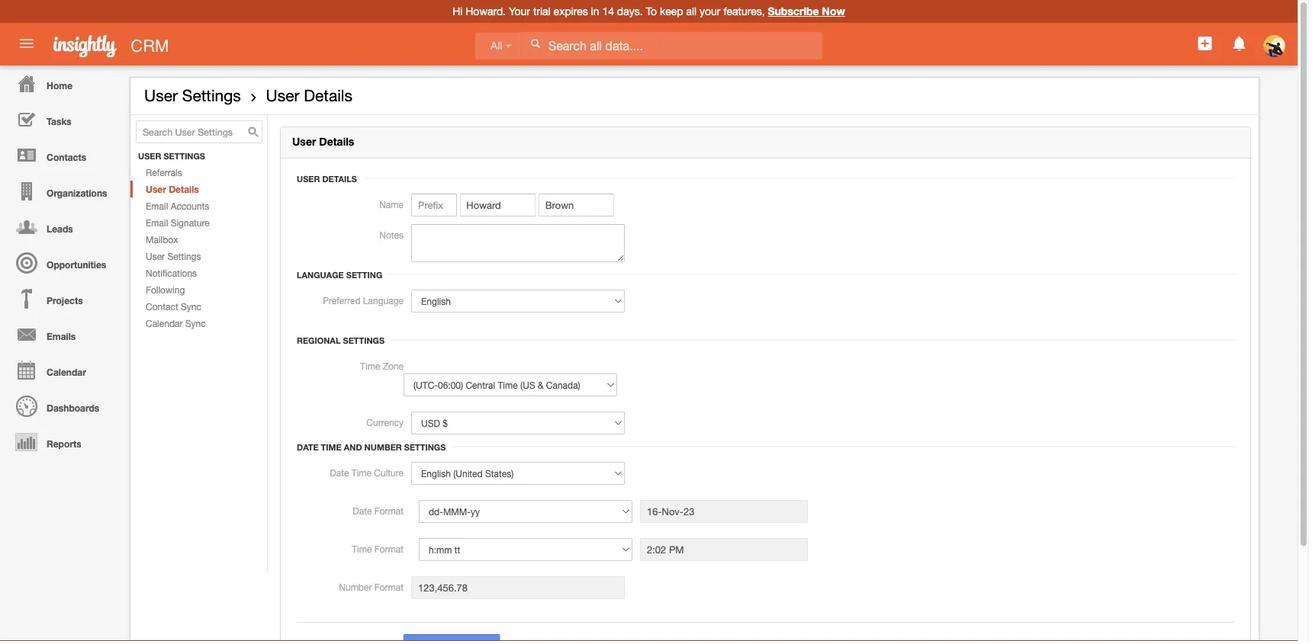 Task type: describe. For each thing, give the bounding box(es) containing it.
date format
[[353, 506, 404, 517]]

time left 'zone'
[[360, 361, 380, 372]]

contact sync link
[[130, 298, 267, 315]]

all link
[[475, 32, 521, 60]]

emails link
[[4, 317, 122, 352]]

settings up the search user settings text box
[[182, 86, 241, 105]]

your
[[509, 5, 530, 18]]

regional settings
[[297, 336, 385, 346]]

all
[[686, 5, 697, 18]]

contacts link
[[4, 137, 122, 173]]

date for date format
[[353, 506, 372, 517]]

user details for user details
[[292, 135, 354, 148]]

settings inside "user settings referrals user details email accounts email signature mailbox user settings notifications following contact sync calendar sync"
[[167, 251, 201, 262]]

user settings
[[144, 86, 241, 105]]

format for number format
[[374, 582, 404, 593]]

referrals
[[146, 167, 182, 178]]

in
[[591, 5, 599, 18]]

time zone
[[360, 361, 404, 372]]

date time culture
[[330, 468, 404, 478]]

time up number format
[[352, 544, 372, 555]]

opportunities
[[47, 259, 106, 270]]

tasks link
[[4, 101, 122, 137]]

crm
[[131, 36, 169, 55]]

name
[[379, 199, 404, 210]]

settings up time zone on the left bottom of the page
[[343, 336, 385, 346]]

accounts
[[171, 201, 209, 211]]

regional
[[297, 336, 341, 346]]

0 vertical spatial user settings link
[[144, 86, 241, 105]]

home link
[[4, 66, 122, 101]]

mailbox link
[[130, 231, 267, 248]]

white image
[[530, 38, 541, 49]]

dashboards link
[[4, 388, 122, 424]]

user details for name
[[297, 174, 357, 184]]

date for date time culture
[[330, 468, 349, 478]]

1 vertical spatial number
[[339, 582, 372, 593]]

calendar inside "user settings referrals user details email accounts email signature mailbox user settings notifications following contact sync calendar sync"
[[146, 318, 183, 329]]

leads
[[47, 224, 73, 234]]

Search User Settings text field
[[136, 121, 262, 143]]

calendar link
[[4, 352, 122, 388]]

organizations
[[47, 188, 107, 198]]

Search all data.... text field
[[522, 32, 822, 59]]

0 vertical spatial number
[[364, 443, 402, 452]]

calendar sync link
[[130, 315, 267, 332]]

now
[[822, 5, 845, 18]]

format for date format
[[374, 506, 404, 517]]

email signature link
[[130, 214, 267, 231]]

all
[[491, 40, 502, 52]]

notifications image
[[1230, 34, 1249, 53]]

user
[[138, 152, 161, 161]]

1 vertical spatial user details link
[[130, 181, 267, 198]]

emails
[[47, 331, 76, 342]]

notifications
[[146, 268, 197, 279]]

1 email from the top
[[146, 201, 168, 211]]

number format
[[339, 582, 404, 593]]

trial
[[533, 5, 551, 18]]

Prefix text field
[[411, 194, 457, 217]]

time left and
[[321, 443, 342, 452]]

0 vertical spatial user details link
[[266, 86, 353, 105]]

dashboards
[[47, 403, 99, 414]]

date time and number settings
[[297, 443, 446, 452]]

navigation containing home
[[0, 66, 122, 460]]

opportunities link
[[4, 245, 122, 281]]



Task type: vqa. For each thing, say whether or not it's contained in the screenshot.
'API'
no



Task type: locate. For each thing, give the bounding box(es) containing it.
notes
[[379, 230, 404, 240]]

14
[[602, 5, 614, 18]]

reports
[[47, 439, 81, 449]]

email accounts link
[[130, 198, 267, 214]]

format down time format
[[374, 582, 404, 593]]

tasks
[[47, 116, 72, 127]]

date down date time culture
[[353, 506, 372, 517]]

culture
[[374, 468, 404, 478]]

3 format from the top
[[374, 582, 404, 593]]

1 vertical spatial sync
[[185, 318, 206, 329]]

organizations link
[[4, 173, 122, 209]]

details
[[304, 86, 353, 105], [319, 135, 354, 148], [322, 174, 357, 184], [169, 184, 199, 195]]

time format
[[352, 544, 404, 555]]

subscribe
[[768, 5, 819, 18]]

sync up calendar sync link
[[181, 301, 201, 312]]

hi howard. your trial expires in 14 days. to keep all your features, subscribe now
[[453, 5, 845, 18]]

home
[[47, 80, 73, 91]]

signature
[[171, 217, 210, 228]]

1 vertical spatial language
[[363, 295, 404, 306]]

keep
[[660, 5, 683, 18]]

None text field
[[640, 501, 808, 523]]

0 vertical spatial date
[[297, 443, 319, 452]]

0 vertical spatial email
[[146, 201, 168, 211]]

settings
[[182, 86, 241, 105], [167, 251, 201, 262], [343, 336, 385, 346], [404, 443, 446, 452]]

time
[[360, 361, 380, 372], [321, 443, 342, 452], [352, 468, 372, 478], [352, 544, 372, 555]]

following link
[[130, 282, 267, 298]]

0 vertical spatial format
[[374, 506, 404, 517]]

user settings link up notifications
[[130, 248, 267, 265]]

2 email from the top
[[146, 217, 168, 228]]

projects
[[47, 295, 83, 306]]

First Name text field
[[460, 194, 536, 217]]

2 vertical spatial user details
[[297, 174, 357, 184]]

zone
[[383, 361, 404, 372]]

preferred language
[[323, 295, 404, 306]]

reports link
[[4, 424, 122, 460]]

sync
[[181, 301, 201, 312], [185, 318, 206, 329]]

settings up notifications
[[167, 251, 201, 262]]

your
[[700, 5, 721, 18]]

0 vertical spatial language
[[297, 270, 344, 280]]

subscribe now link
[[768, 5, 845, 18]]

calendar up dashboards link
[[47, 367, 86, 378]]

2 format from the top
[[374, 544, 404, 555]]

setting
[[346, 270, 382, 280]]

number down time format
[[339, 582, 372, 593]]

and
[[344, 443, 362, 452]]

format down date format
[[374, 544, 404, 555]]

format for time format
[[374, 544, 404, 555]]

language setting
[[297, 270, 382, 280]]

hi
[[453, 5, 463, 18]]

days.
[[617, 5, 643, 18]]

2 vertical spatial date
[[353, 506, 372, 517]]

date for date time and number settings
[[297, 443, 319, 452]]

1 vertical spatial date
[[330, 468, 349, 478]]

contacts
[[47, 152, 86, 163]]

details inside "user settings referrals user details email accounts email signature mailbox user settings notifications following contact sync calendar sync"
[[169, 184, 199, 195]]

user details link
[[266, 86, 353, 105], [130, 181, 267, 198]]

language down setting
[[363, 295, 404, 306]]

0 vertical spatial user details
[[266, 86, 353, 105]]

settings
[[164, 152, 205, 161]]

None text field
[[411, 224, 625, 263], [640, 539, 808, 562], [411, 577, 625, 600], [411, 224, 625, 263], [640, 539, 808, 562], [411, 577, 625, 600]]

calendar down contact
[[146, 318, 183, 329]]

leads link
[[4, 209, 122, 245]]

0 horizontal spatial language
[[297, 270, 344, 280]]

2 horizontal spatial date
[[353, 506, 372, 517]]

format
[[374, 506, 404, 517], [374, 544, 404, 555], [374, 582, 404, 593]]

user settings link up the search user settings text box
[[144, 86, 241, 105]]

0 horizontal spatial date
[[297, 443, 319, 452]]

following
[[146, 285, 185, 295]]

date left and
[[297, 443, 319, 452]]

time down and
[[352, 468, 372, 478]]

2 vertical spatial format
[[374, 582, 404, 593]]

1 vertical spatial user settings link
[[130, 248, 267, 265]]

email
[[146, 201, 168, 211], [146, 217, 168, 228]]

contact
[[146, 301, 178, 312]]

preferred
[[323, 295, 361, 306]]

sync down contact sync link
[[185, 318, 206, 329]]

user settings link
[[144, 86, 241, 105], [130, 248, 267, 265]]

0 vertical spatial sync
[[181, 301, 201, 312]]

howard.
[[466, 5, 506, 18]]

features,
[[724, 5, 765, 18]]

Last Name text field
[[538, 194, 615, 217]]

format down culture
[[374, 506, 404, 517]]

1 horizontal spatial date
[[330, 468, 349, 478]]

projects link
[[4, 281, 122, 317]]

user details
[[266, 86, 353, 105], [292, 135, 354, 148], [297, 174, 357, 184]]

1 horizontal spatial calendar
[[146, 318, 183, 329]]

1 vertical spatial calendar
[[47, 367, 86, 378]]

number down currency
[[364, 443, 402, 452]]

calendar
[[146, 318, 183, 329], [47, 367, 86, 378]]

user
[[144, 86, 178, 105], [266, 86, 299, 105], [292, 135, 316, 148], [297, 174, 320, 184], [146, 184, 166, 195], [146, 251, 165, 262]]

1 horizontal spatial language
[[363, 295, 404, 306]]

email left accounts on the left
[[146, 201, 168, 211]]

0 vertical spatial calendar
[[146, 318, 183, 329]]

1 vertical spatial format
[[374, 544, 404, 555]]

mailbox
[[146, 234, 178, 245]]

language
[[297, 270, 344, 280], [363, 295, 404, 306]]

user settings referrals user details email accounts email signature mailbox user settings notifications following contact sync calendar sync
[[138, 152, 210, 329]]

date down and
[[330, 468, 349, 478]]

1 vertical spatial email
[[146, 217, 168, 228]]

0 horizontal spatial calendar
[[47, 367, 86, 378]]

1 vertical spatial user details
[[292, 135, 354, 148]]

notifications link
[[130, 265, 267, 282]]

email up mailbox
[[146, 217, 168, 228]]

currency
[[366, 417, 404, 428]]

navigation
[[0, 66, 122, 460]]

referrals link
[[130, 164, 267, 181]]

to
[[646, 5, 657, 18]]

number
[[364, 443, 402, 452], [339, 582, 372, 593]]

1 format from the top
[[374, 506, 404, 517]]

date
[[297, 443, 319, 452], [330, 468, 349, 478], [353, 506, 372, 517]]

language up preferred
[[297, 270, 344, 280]]

settings right and
[[404, 443, 446, 452]]

expires
[[554, 5, 588, 18]]



